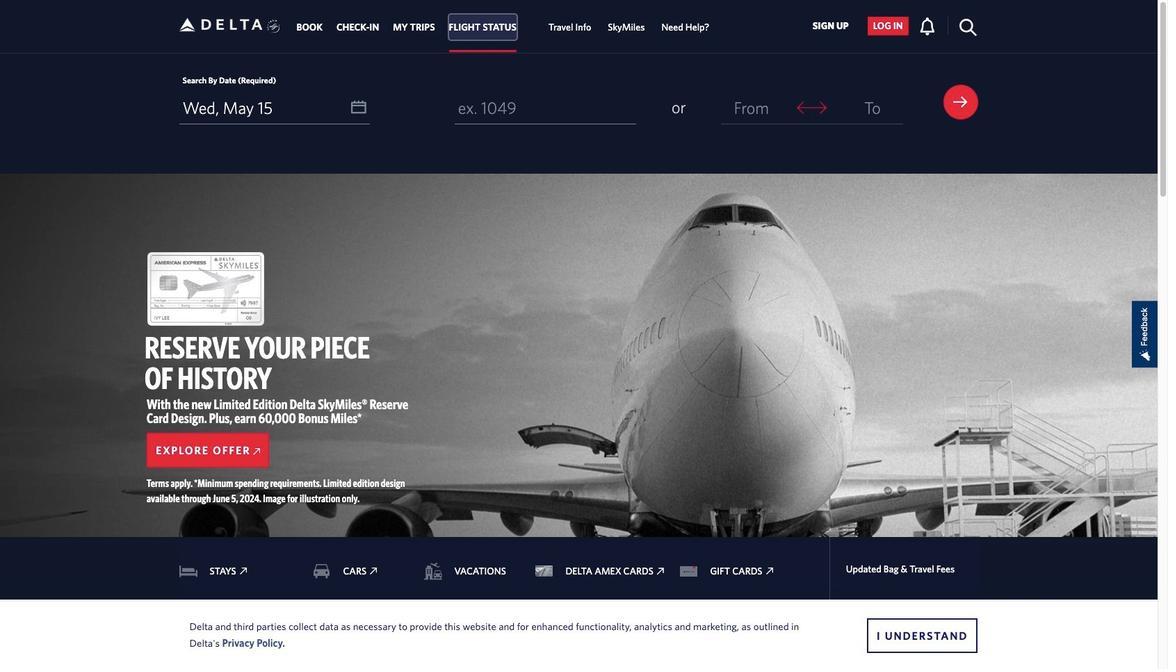 Task type: describe. For each thing, give the bounding box(es) containing it.
2 this link opens another site in a new window that may not follow the same accessibility policies as delta air lines. image from the left
[[766, 568, 773, 575]]

skyteam image
[[267, 5, 280, 48]]

4 image
[[681, 573, 697, 576]]

1 image
[[537, 564, 539, 580]]



Task type: locate. For each thing, give the bounding box(es) containing it.
tab list
[[290, 0, 718, 52]]

2 image
[[314, 564, 317, 580]]

0 horizontal spatial this link opens another site in a new window that may not follow the same accessibility policies as delta air lines. image
[[370, 568, 377, 575]]

delta air lines image
[[179, 3, 263, 46]]

ex. 1049 number field
[[455, 92, 637, 124]]

1 image
[[181, 564, 183, 580]]

the new limited edition delta skymiles® reserve card image
[[147, 252, 264, 326]]

external link icon image
[[254, 449, 260, 456]]

1 this link opens another site in a new window that may not follow the same accessibility policies as delta air lines. image from the left
[[370, 568, 377, 575]]

3 image
[[425, 564, 428, 580]]

1 horizontal spatial this link opens another site in a new window that may not follow the same accessibility policies as delta air lines. image
[[766, 568, 773, 575]]

this link opens another site in a new window that may not follow the same accessibility policies as delta air lines. image
[[240, 568, 247, 575]]

this link opens another site in a new window that may not follow the same accessibility policies as delta air lines. image
[[370, 568, 377, 575], [766, 568, 773, 575]]

None text field
[[179, 92, 370, 124]]



Task type: vqa. For each thing, say whether or not it's contained in the screenshot.
the rightmost or
no



